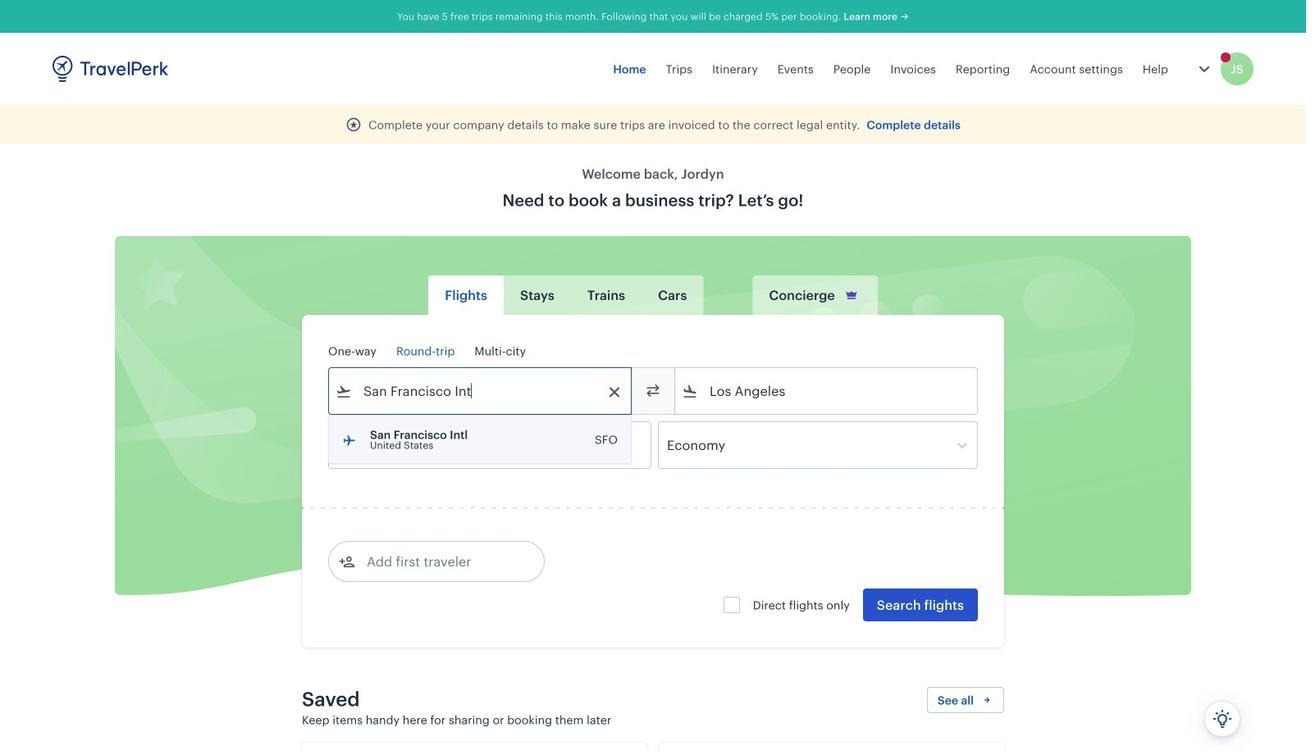 Task type: locate. For each thing, give the bounding box(es) containing it.
Return text field
[[449, 422, 535, 468]]

To search field
[[698, 378, 956, 404]]

Depart text field
[[352, 422, 437, 468]]



Task type: describe. For each thing, give the bounding box(es) containing it.
From search field
[[352, 378, 610, 404]]

Add first traveler search field
[[355, 549, 526, 575]]



